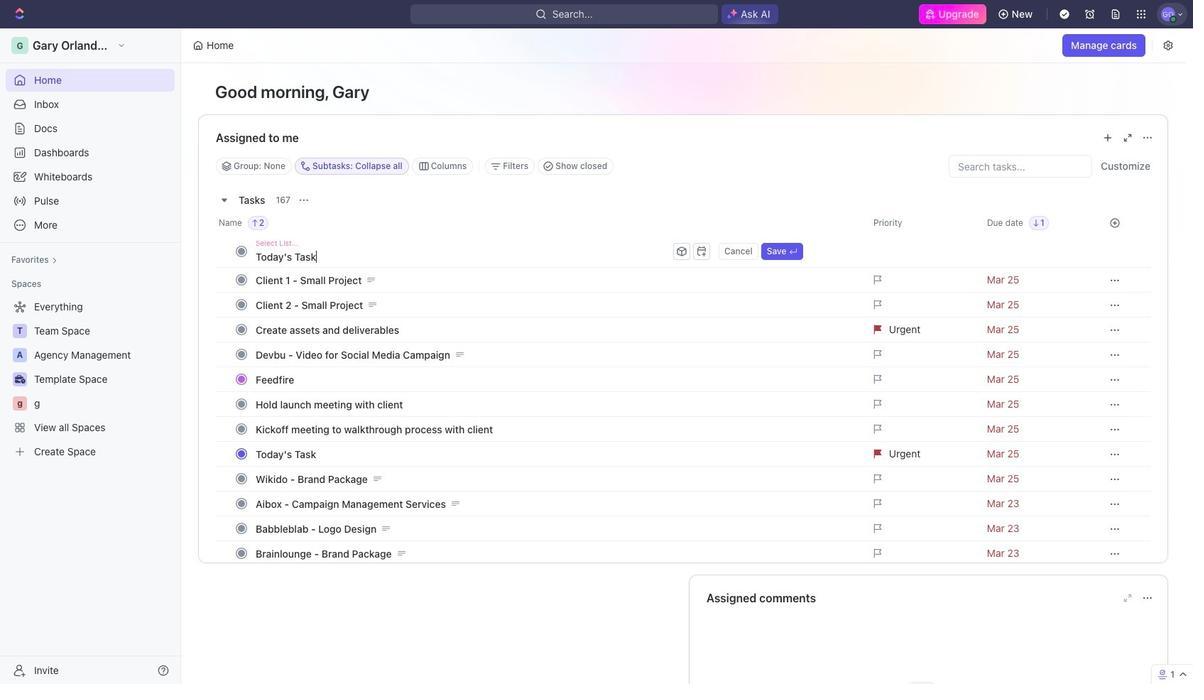 Task type: vqa. For each thing, say whether or not it's contained in the screenshot.
'Automations' BUTTON
no



Task type: locate. For each thing, give the bounding box(es) containing it.
Task name or type '/' for commands text field
[[256, 245, 671, 268]]

Search tasks... text field
[[950, 156, 1092, 177]]

tree
[[6, 296, 175, 463]]

agency management, , element
[[13, 348, 27, 362]]

business time image
[[15, 375, 25, 384]]



Task type: describe. For each thing, give the bounding box(es) containing it.
gary orlando's workspace, , element
[[11, 37, 28, 54]]

g, , element
[[13, 396, 27, 411]]

team space, , element
[[13, 324, 27, 338]]

sidebar navigation
[[0, 28, 184, 684]]

tree inside sidebar 'navigation'
[[6, 296, 175, 463]]



